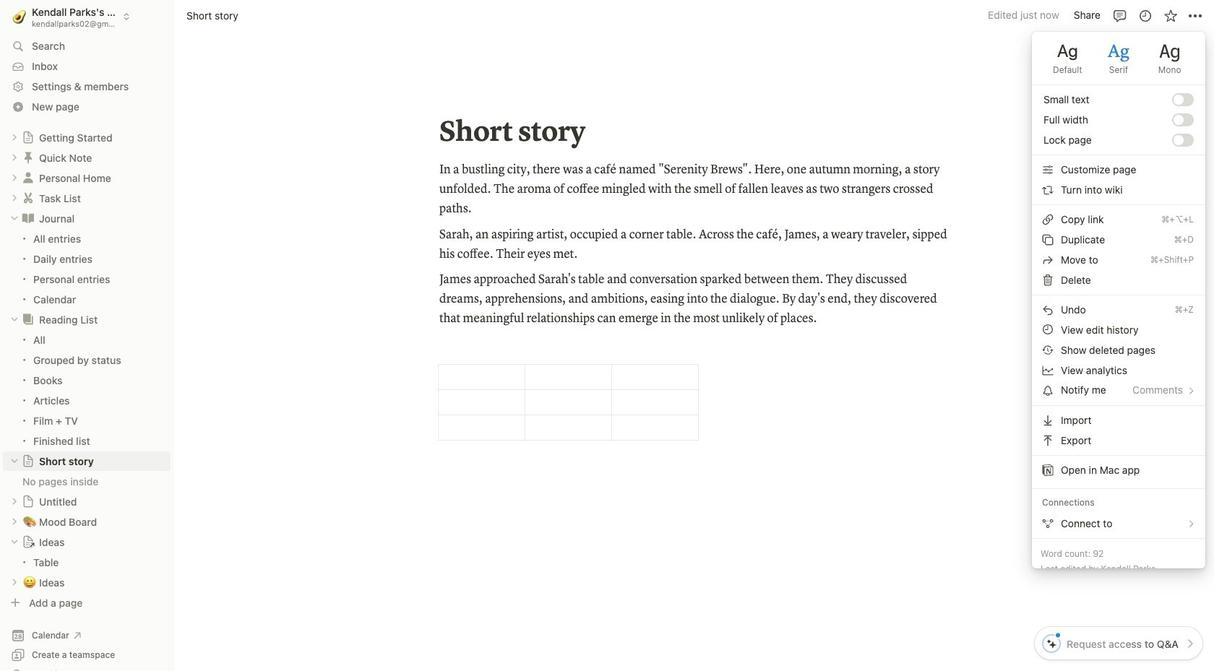Task type: vqa. For each thing, say whether or not it's contained in the screenshot.
👋 icon
no



Task type: locate. For each thing, give the bounding box(es) containing it.
updates image
[[1138, 8, 1152, 23]]

menu
[[1032, 31, 1205, 538]]

1 vertical spatial group
[[0, 330, 173, 451]]

2 group from the top
[[0, 330, 173, 451]]

🥑 image
[[13, 7, 26, 26]]

group
[[0, 229, 173, 309], [0, 330, 173, 451]]

change page icon image
[[21, 211, 35, 226], [21, 312, 35, 327], [22, 455, 35, 468], [22, 536, 35, 549]]

comments image
[[1113, 8, 1127, 23]]

0 vertical spatial group
[[0, 229, 173, 309]]



Task type: describe. For each thing, give the bounding box(es) containing it.
favorite image
[[1163, 8, 1178, 23]]

1 group from the top
[[0, 229, 173, 309]]



